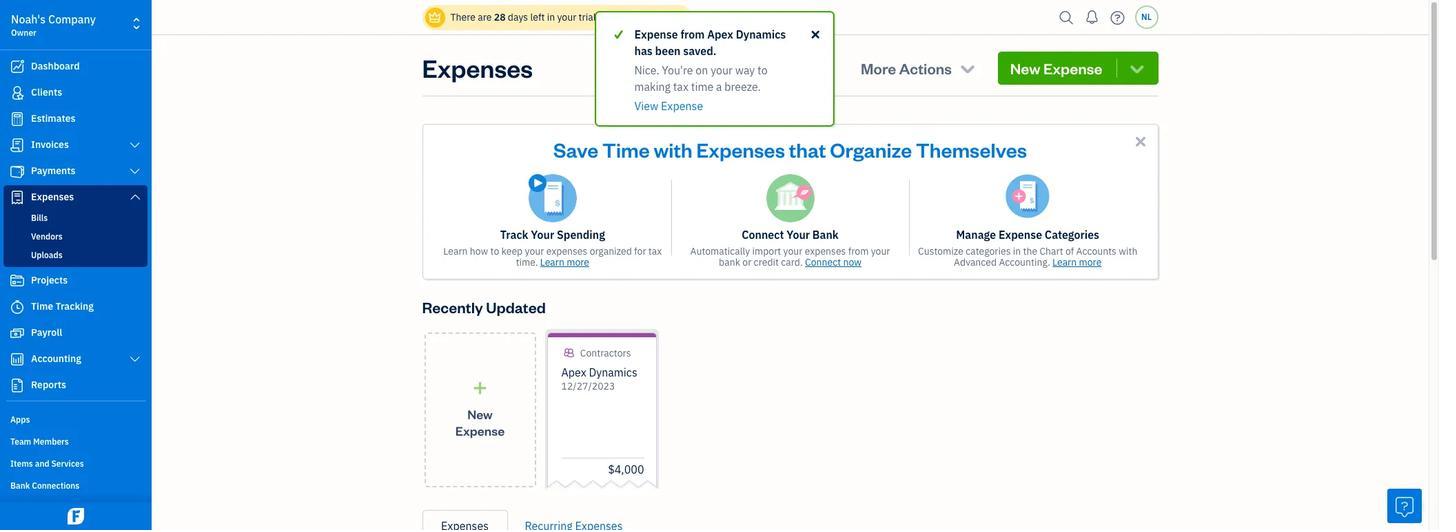 Task type: locate. For each thing, give the bounding box(es) containing it.
new expense down the plus icon
[[456, 407, 505, 439]]

automatically import your expenses from your bank or credit card.
[[691, 245, 891, 269]]

2 horizontal spatial expenses
[[697, 137, 785, 163]]

chevron large down image up bills link
[[129, 192, 141, 203]]

there
[[451, 11, 476, 23]]

tax inside expense from apex dynamics has been saved. nice. you're on your way to making tax time a breeze. view expense
[[674, 80, 689, 94]]

new
[[1011, 59, 1041, 78], [468, 407, 493, 422]]

been
[[656, 44, 681, 58]]

status containing expense from apex dynamics has been saved.
[[0, 11, 1430, 127]]

account
[[644, 11, 681, 23]]

in
[[547, 11, 555, 23], [1014, 245, 1021, 258]]

customize
[[919, 245, 964, 258]]

1 horizontal spatial time
[[603, 137, 650, 163]]

2 chevron large down image from the top
[[129, 354, 141, 365]]

your for track
[[531, 228, 555, 242]]

for
[[634, 245, 647, 258]]

dynamics inside apex dynamics 12/27/2023
[[589, 366, 638, 380]]

0 vertical spatial expenses
[[422, 52, 533, 84]]

1 vertical spatial to
[[491, 245, 499, 258]]

0 vertical spatial apex
[[708, 28, 734, 41]]

your up learn how to keep your expenses organized for tax time.
[[531, 228, 555, 242]]

0 horizontal spatial time
[[31, 301, 53, 313]]

0 vertical spatial dynamics
[[736, 28, 786, 41]]

from
[[681, 28, 705, 41], [849, 245, 869, 258]]

0 vertical spatial from
[[681, 28, 705, 41]]

has
[[635, 44, 653, 58]]

bank up connect now
[[813, 228, 839, 242]]

learn more down track your spending
[[540, 257, 590, 269]]

1 vertical spatial bank
[[10, 481, 30, 492]]

with down view expense link at the top of page
[[654, 137, 693, 163]]

themselves
[[916, 137, 1028, 163]]

more right of
[[1080, 257, 1102, 269]]

1 horizontal spatial to
[[758, 63, 768, 77]]

dynamics up the way
[[736, 28, 786, 41]]

or
[[743, 257, 752, 269]]

1 horizontal spatial connect
[[805, 257, 841, 269]]

manage expense categories image
[[1006, 174, 1050, 219]]

apex up 12/27/2023
[[562, 366, 587, 380]]

1 vertical spatial from
[[849, 245, 869, 258]]

chevron large down image down invoices link
[[129, 166, 141, 177]]

1 vertical spatial new
[[468, 407, 493, 422]]

1 vertical spatial connect
[[805, 257, 841, 269]]

learn right time. at the left of the page
[[540, 257, 565, 269]]

expense up the
[[999, 228, 1043, 242]]

more for categories
[[1080, 257, 1102, 269]]

1 horizontal spatial tax
[[674, 80, 689, 94]]

accounts
[[1077, 245, 1117, 258]]

1 vertical spatial chevron large down image
[[129, 166, 141, 177]]

chevron large down image
[[129, 192, 141, 203], [129, 354, 141, 365]]

learn more down categories
[[1053, 257, 1102, 269]]

chevron large down image inside payments link
[[129, 166, 141, 177]]

1 horizontal spatial apex
[[708, 28, 734, 41]]

bank down items
[[10, 481, 30, 492]]

card.
[[781, 257, 803, 269]]

bank
[[719, 257, 741, 269]]

0 vertical spatial connect
[[742, 228, 784, 242]]

categories
[[1045, 228, 1100, 242]]

1 vertical spatial chevron large down image
[[129, 354, 141, 365]]

timer image
[[9, 301, 26, 314]]

0 vertical spatial chevron large down image
[[129, 192, 141, 203]]

uploads link
[[6, 248, 145, 264]]

days
[[508, 11, 528, 23]]

projects
[[31, 274, 68, 287]]

expenses right card.
[[805, 245, 846, 258]]

1 horizontal spatial in
[[1014, 245, 1021, 258]]

apex
[[708, 28, 734, 41], [562, 366, 587, 380]]

freshbooks image
[[65, 509, 87, 525]]

connect
[[742, 228, 784, 242], [805, 257, 841, 269]]

1 horizontal spatial expenses
[[422, 52, 533, 84]]

your down connect your bank
[[784, 245, 803, 258]]

2 vertical spatial expenses
[[31, 191, 74, 203]]

new inside new expense
[[468, 407, 493, 422]]

expenses
[[547, 245, 588, 258], [805, 245, 846, 258]]

2 your from the left
[[787, 228, 810, 242]]

your up automatically import your expenses from your bank or credit card.
[[787, 228, 810, 242]]

expenses inside main element
[[31, 191, 74, 203]]

expenses down spending
[[547, 245, 588, 258]]

upgrade
[[604, 11, 642, 23]]

dynamics
[[736, 28, 786, 41], [589, 366, 638, 380]]

your right keep
[[525, 245, 544, 258]]

expenses link
[[3, 185, 148, 210]]

1 horizontal spatial bank
[[813, 228, 839, 242]]

0 vertical spatial chevron large down image
[[129, 140, 141, 151]]

0 horizontal spatial with
[[654, 137, 693, 163]]

track
[[500, 228, 529, 242]]

invoices link
[[3, 133, 148, 158]]

search image
[[1056, 7, 1078, 28]]

learn down categories
[[1053, 257, 1077, 269]]

time down view
[[603, 137, 650, 163]]

2 expenses from the left
[[805, 245, 846, 258]]

your right now
[[871, 245, 891, 258]]

your left trial.
[[557, 11, 577, 23]]

expenses up bills
[[31, 191, 74, 203]]

new down the plus icon
[[468, 407, 493, 422]]

time right timer image
[[31, 301, 53, 313]]

now
[[844, 257, 862, 269]]

bank inside main element
[[10, 481, 30, 492]]

advanced
[[954, 257, 997, 269]]

0 vertical spatial tax
[[674, 80, 689, 94]]

to
[[758, 63, 768, 77], [491, 245, 499, 258]]

0 horizontal spatial your
[[531, 228, 555, 242]]

apex inside expense from apex dynamics has been saved. nice. you're on your way to making tax time a breeze. view expense
[[708, 28, 734, 41]]

1 learn more from the left
[[540, 257, 590, 269]]

1 chevron large down image from the top
[[129, 192, 141, 203]]

1 vertical spatial time
[[31, 301, 53, 313]]

report image
[[9, 379, 26, 393]]

1 horizontal spatial new
[[1011, 59, 1041, 78]]

0 horizontal spatial dynamics
[[589, 366, 638, 380]]

your up "a"
[[711, 63, 733, 77]]

1 horizontal spatial your
[[787, 228, 810, 242]]

0 vertical spatial time
[[603, 137, 650, 163]]

0 horizontal spatial connect
[[742, 228, 784, 242]]

projects link
[[3, 269, 148, 294]]

more down spending
[[567, 257, 590, 269]]

1 horizontal spatial new expense
[[1011, 59, 1103, 78]]

updated
[[486, 298, 546, 317]]

1 vertical spatial expenses
[[697, 137, 785, 163]]

tracking
[[56, 301, 94, 313]]

0 horizontal spatial to
[[491, 245, 499, 258]]

check image
[[613, 26, 625, 43]]

1 vertical spatial apex
[[562, 366, 587, 380]]

on
[[696, 63, 708, 77]]

bank connections
[[10, 481, 80, 492]]

0 horizontal spatial learn more
[[540, 257, 590, 269]]

dynamics inside expense from apex dynamics has been saved. nice. you're on your way to making tax time a breeze. view expense
[[736, 28, 786, 41]]

from right card.
[[849, 245, 869, 258]]

crown image
[[428, 10, 442, 24]]

your
[[557, 11, 577, 23], [711, 63, 733, 77], [525, 245, 544, 258], [784, 245, 803, 258], [871, 245, 891, 258]]

more actions button
[[849, 52, 990, 85]]

from up saved.
[[681, 28, 705, 41]]

0 horizontal spatial in
[[547, 11, 555, 23]]

0 horizontal spatial bank
[[10, 481, 30, 492]]

project image
[[9, 274, 26, 288]]

import
[[753, 245, 781, 258]]

1 vertical spatial with
[[1119, 245, 1138, 258]]

to right the way
[[758, 63, 768, 77]]

new expense down search image
[[1011, 59, 1103, 78]]

1 your from the left
[[531, 228, 555, 242]]

to right 'how'
[[491, 245, 499, 258]]

learn left 'how'
[[444, 245, 468, 258]]

new expense
[[1011, 59, 1103, 78], [456, 407, 505, 439]]

0 horizontal spatial expenses
[[547, 245, 588, 258]]

clients link
[[3, 81, 148, 106]]

learn more
[[540, 257, 590, 269], [1053, 257, 1102, 269]]

0 vertical spatial to
[[758, 63, 768, 77]]

1 horizontal spatial learn more
[[1053, 257, 1102, 269]]

payments link
[[3, 159, 148, 184]]

bank
[[813, 228, 839, 242], [10, 481, 30, 492]]

view
[[635, 99, 659, 113]]

2 more from the left
[[1080, 257, 1102, 269]]

expenses down the breeze.
[[697, 137, 785, 163]]

1 horizontal spatial more
[[1080, 257, 1102, 269]]

1 horizontal spatial with
[[1119, 245, 1138, 258]]

1 horizontal spatial expenses
[[805, 245, 846, 258]]

expense
[[635, 28, 678, 41], [1044, 59, 1103, 78], [661, 99, 704, 113], [999, 228, 1043, 242], [456, 423, 505, 439]]

expense down time
[[661, 99, 704, 113]]

2 learn more from the left
[[1053, 257, 1102, 269]]

in right left at top
[[547, 11, 555, 23]]

team
[[10, 437, 31, 448]]

plus image
[[472, 382, 488, 395]]

1 horizontal spatial from
[[849, 245, 869, 258]]

chevron large down image for expenses
[[129, 192, 141, 203]]

1 vertical spatial dynamics
[[589, 366, 638, 380]]

1 horizontal spatial learn
[[540, 257, 565, 269]]

chevron large down image
[[129, 140, 141, 151], [129, 166, 141, 177]]

payroll
[[31, 327, 62, 339]]

chevron large down image down estimates link
[[129, 140, 141, 151]]

0 vertical spatial new expense
[[1011, 59, 1103, 78]]

connect now
[[805, 257, 862, 269]]

1 more from the left
[[567, 257, 590, 269]]

0 horizontal spatial tax
[[649, 245, 662, 258]]

your
[[531, 228, 555, 242], [787, 228, 810, 242]]

view expense link
[[635, 99, 704, 113]]

1 horizontal spatial dynamics
[[736, 28, 786, 41]]

left
[[531, 11, 545, 23]]

more
[[567, 257, 590, 269], [1080, 257, 1102, 269]]

new expense inside button
[[1011, 59, 1103, 78]]

0 horizontal spatial new
[[468, 407, 493, 422]]

dynamics down contractors
[[589, 366, 638, 380]]

expense down search image
[[1044, 59, 1103, 78]]

1 vertical spatial tax
[[649, 245, 662, 258]]

0 horizontal spatial from
[[681, 28, 705, 41]]

chevron large down image up reports "link"
[[129, 354, 141, 365]]

estimates
[[31, 112, 76, 125]]

with
[[654, 137, 693, 163], [1119, 245, 1138, 258]]

time
[[603, 137, 650, 163], [31, 301, 53, 313]]

vendors link
[[6, 229, 145, 245]]

2 horizontal spatial learn
[[1053, 257, 1077, 269]]

status
[[0, 11, 1430, 127]]

tax right for
[[649, 245, 662, 258]]

go to help image
[[1107, 7, 1129, 28]]

apex up saved.
[[708, 28, 734, 41]]

in left the
[[1014, 245, 1021, 258]]

1 vertical spatial new expense
[[456, 407, 505, 439]]

0 horizontal spatial apex
[[562, 366, 587, 380]]

0 horizontal spatial new expense
[[456, 407, 505, 439]]

0 vertical spatial new
[[1011, 59, 1041, 78]]

2 chevron large down image from the top
[[129, 166, 141, 177]]

track your spending image
[[529, 174, 577, 223]]

0 horizontal spatial expenses
[[31, 191, 74, 203]]

more for spending
[[567, 257, 590, 269]]

recently
[[422, 298, 483, 317]]

money image
[[9, 327, 26, 341]]

learn more for categories
[[1053, 257, 1102, 269]]

with right the 'accounts'
[[1119, 245, 1138, 258]]

learn
[[444, 245, 468, 258], [540, 257, 565, 269], [1053, 257, 1077, 269]]

your inside learn how to keep your expenses organized for tax time.
[[525, 245, 544, 258]]

chevron large down image for accounting
[[129, 354, 141, 365]]

expenses inside automatically import your expenses from your bank or credit card.
[[805, 245, 846, 258]]

owner
[[11, 28, 36, 38]]

$4,000
[[608, 463, 644, 477]]

connect left now
[[805, 257, 841, 269]]

0 horizontal spatial learn
[[444, 245, 468, 258]]

connect up import
[[742, 228, 784, 242]]

invoice image
[[9, 139, 26, 152]]

1 chevron large down image from the top
[[129, 140, 141, 151]]

expenses
[[422, 52, 533, 84], [697, 137, 785, 163], [31, 191, 74, 203]]

expenses down are
[[422, 52, 533, 84]]

services
[[51, 459, 84, 470]]

way
[[736, 63, 755, 77]]

payment image
[[9, 165, 26, 179]]

1 vertical spatial in
[[1014, 245, 1021, 258]]

0 horizontal spatial more
[[567, 257, 590, 269]]

1 expenses from the left
[[547, 245, 588, 258]]

tax down you're
[[674, 80, 689, 94]]

new right chevrondown image
[[1011, 59, 1041, 78]]

learn for track your spending
[[540, 257, 565, 269]]



Task type: vqa. For each thing, say whether or not it's contained in the screenshot.


Task type: describe. For each thing, give the bounding box(es) containing it.
new expense button
[[998, 52, 1159, 85]]

accounting.
[[999, 257, 1051, 269]]

chevron large down image for payments
[[129, 166, 141, 177]]

items and services
[[10, 459, 84, 470]]

0 vertical spatial bank
[[813, 228, 839, 242]]

new expense link
[[424, 333, 536, 488]]

more actions
[[861, 59, 952, 78]]

saved.
[[684, 44, 717, 58]]

client image
[[9, 86, 26, 100]]

new inside button
[[1011, 59, 1041, 78]]

notifications image
[[1082, 3, 1104, 31]]

expense inside button
[[1044, 59, 1103, 78]]

connect for connect now
[[805, 257, 841, 269]]

save
[[554, 137, 599, 163]]

learn inside learn how to keep your expenses organized for tax time.
[[444, 245, 468, 258]]

0 vertical spatial with
[[654, 137, 693, 163]]

noah's
[[11, 12, 46, 26]]

from inside expense from apex dynamics has been saved. nice. you're on your way to making tax time a breeze. view expense
[[681, 28, 705, 41]]

chart image
[[9, 353, 26, 367]]

time inside main element
[[31, 301, 53, 313]]

of
[[1066, 245, 1075, 258]]

payroll link
[[3, 321, 148, 346]]

12/27/2023
[[562, 381, 615, 393]]

expenses inside learn how to keep your expenses organized for tax time.
[[547, 245, 588, 258]]

apex inside apex dynamics 12/27/2023
[[562, 366, 587, 380]]

connect your bank
[[742, 228, 839, 242]]

chart
[[1040, 245, 1064, 258]]

expense down the account
[[635, 28, 678, 41]]

items and services link
[[3, 454, 148, 474]]

time.
[[516, 257, 538, 269]]

in inside 'customize categories in the chart of accounts with advanced accounting.'
[[1014, 245, 1021, 258]]

your inside expense from apex dynamics has been saved. nice. you're on your way to making tax time a breeze. view expense
[[711, 63, 733, 77]]

recently updated
[[422, 298, 546, 317]]

21 button
[[1379, 488, 1423, 524]]

actions
[[900, 59, 952, 78]]

your for connect
[[787, 228, 810, 242]]

chevrondown image
[[959, 59, 978, 78]]

nl
[[1142, 12, 1152, 22]]

time
[[692, 80, 714, 94]]

expense down the plus icon
[[456, 423, 505, 439]]

vendors
[[31, 232, 63, 242]]

uploads
[[31, 250, 63, 261]]

bills
[[31, 213, 48, 223]]

chevron large down image for invoices
[[129, 140, 141, 151]]

organize
[[830, 137, 912, 163]]

more
[[861, 59, 897, 78]]

main element
[[0, 0, 197, 531]]

customize categories in the chart of accounts with advanced accounting.
[[919, 245, 1138, 269]]

connect your bank image
[[766, 174, 815, 223]]

bills link
[[6, 210, 145, 227]]

from inside automatically import your expenses from your bank or credit card.
[[849, 245, 869, 258]]

expense image
[[9, 191, 26, 205]]

estimates link
[[3, 107, 148, 132]]

estimate image
[[9, 112, 26, 126]]

how
[[470, 245, 488, 258]]

invoices
[[31, 139, 69, 151]]

learn more for spending
[[540, 257, 590, 269]]

chevrondown image
[[1128, 59, 1147, 78]]

bank connections link
[[3, 476, 148, 497]]

learn how to keep your expenses organized for tax time.
[[444, 245, 662, 269]]

organized
[[590, 245, 632, 258]]

making
[[635, 80, 671, 94]]

time tracking link
[[3, 295, 148, 320]]

the
[[1024, 245, 1038, 258]]

28
[[494, 11, 506, 23]]

nice.
[[635, 63, 660, 77]]

21
[[1386, 490, 1399, 503]]

there are 28 days left in your trial. upgrade account
[[451, 11, 681, 23]]

upgrade account link
[[601, 11, 681, 23]]

company
[[48, 12, 96, 26]]

to inside expense from apex dynamics has been saved. nice. you're on your way to making tax time a breeze. view expense
[[758, 63, 768, 77]]

learn for manage expense categories
[[1053, 257, 1077, 269]]

new expense button
[[998, 52, 1159, 85]]

dashboard image
[[9, 60, 26, 74]]

payments
[[31, 165, 76, 177]]

team members
[[10, 437, 69, 448]]

manage
[[957, 228, 997, 242]]

reports link
[[3, 374, 148, 399]]

expense from apex dynamics has been saved. nice. you're on your way to making tax time a breeze. view expense
[[635, 28, 786, 113]]

credit
[[754, 257, 779, 269]]

connections
[[32, 481, 80, 492]]

resource center badge image
[[1388, 490, 1423, 524]]

reports
[[31, 379, 66, 392]]

categories
[[966, 245, 1011, 258]]

nl button
[[1135, 6, 1159, 29]]

keep
[[502, 245, 523, 258]]

with inside 'customize categories in the chart of accounts with advanced accounting.'
[[1119, 245, 1138, 258]]

close image
[[810, 26, 822, 43]]

apex dynamics 12/27/2023
[[562, 366, 638, 393]]

close image
[[1133, 134, 1149, 150]]

items
[[10, 459, 33, 470]]

manage expense categories
[[957, 228, 1100, 242]]

to inside learn how to keep your expenses organized for tax time.
[[491, 245, 499, 258]]

you're
[[662, 63, 693, 77]]

apps link
[[3, 410, 148, 430]]

track your spending
[[500, 228, 605, 242]]

save time with expenses that organize themselves
[[554, 137, 1028, 163]]

connect for connect your bank
[[742, 228, 784, 242]]

settings image
[[10, 503, 148, 514]]

and
[[35, 459, 49, 470]]

breeze.
[[725, 80, 761, 94]]

tax inside learn how to keep your expenses organized for tax time.
[[649, 245, 662, 258]]

time tracking
[[31, 301, 94, 313]]

0 vertical spatial in
[[547, 11, 555, 23]]

that
[[789, 137, 827, 163]]

accounting link
[[3, 348, 148, 372]]

dashboard link
[[3, 54, 148, 79]]

contractors
[[581, 348, 631, 360]]

clients
[[31, 86, 62, 99]]

are
[[478, 11, 492, 23]]



